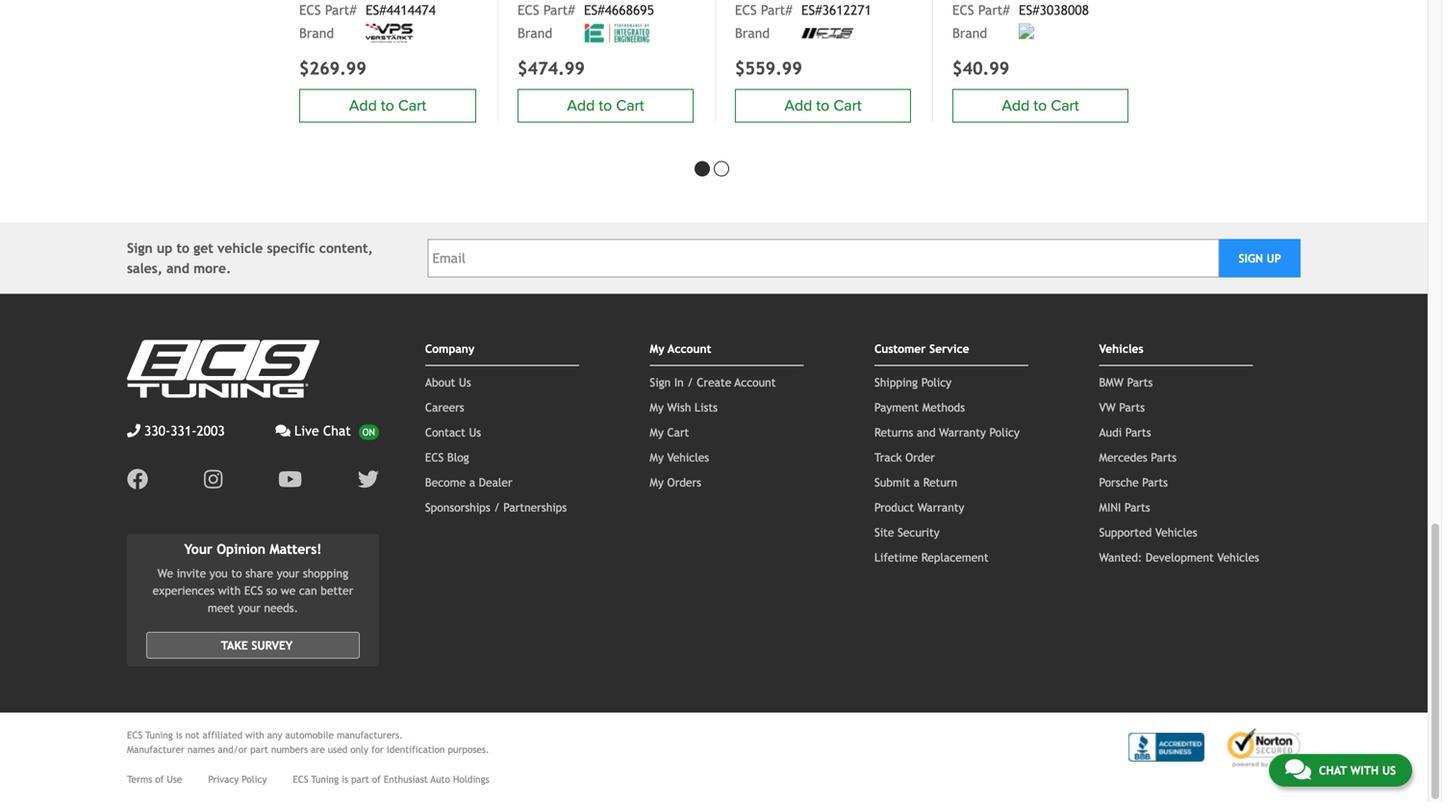 Task type: locate. For each thing, give the bounding box(es) containing it.
brand up $40.99
[[953, 25, 987, 41]]

ecs tuning image
[[127, 340, 319, 398]]

0 horizontal spatial and
[[166, 261, 189, 276]]

up
[[157, 240, 172, 256], [1267, 251, 1281, 265]]

1 horizontal spatial with
[[245, 730, 264, 741]]

part# for $269.99
[[325, 2, 357, 18]]

us right comments image
[[1382, 764, 1396, 777]]

my left wish
[[650, 401, 664, 414]]

parts right the bmw
[[1127, 376, 1153, 389]]

supported vehicles link
[[1099, 526, 1197, 539]]

parts right vw
[[1119, 401, 1145, 414]]

phone image
[[127, 424, 140, 438]]

warranty down return
[[918, 501, 965, 514]]

my down my cart
[[650, 451, 664, 464]]

policy for shipping policy
[[921, 376, 952, 389]]

cart for $474.99
[[616, 97, 644, 115]]

1 vertical spatial and
[[917, 426, 936, 439]]

add down $474.99
[[567, 97, 595, 115]]

ecs up $40.99
[[953, 2, 974, 18]]

my for my orders
[[650, 476, 664, 489]]

ecs blog
[[425, 451, 469, 464]]

brand for $40.99
[[953, 25, 987, 41]]

sign in / create account link
[[650, 376, 776, 389]]

returns and warranty policy link
[[875, 426, 1020, 439]]

chat with us link
[[1269, 754, 1412, 787]]

1 add to cart from the left
[[349, 97, 426, 115]]

a left dealer
[[469, 476, 475, 489]]

add to cart for $269.99
[[349, 97, 426, 115]]

ecs tuning is part of enthusiast auto holdings
[[293, 774, 489, 785]]

cart for $269.99
[[398, 97, 426, 115]]

0 horizontal spatial policy
[[242, 774, 267, 785]]

part#
[[325, 2, 357, 18], [543, 2, 575, 18], [761, 2, 792, 18], [978, 2, 1010, 18]]

ecs
[[299, 2, 321, 18], [518, 2, 539, 18], [735, 2, 757, 18], [953, 2, 974, 18], [425, 451, 444, 464], [244, 584, 263, 598], [127, 730, 143, 741], [293, 774, 308, 785]]

take survey link
[[146, 632, 360, 659]]

0 vertical spatial us
[[459, 376, 471, 389]]

0 vertical spatial /
[[687, 376, 693, 389]]

3 add to cart from the left
[[785, 97, 862, 115]]

facebook logo image
[[127, 469, 148, 490]]

is left not
[[176, 730, 182, 741]]

1 horizontal spatial /
[[687, 376, 693, 389]]

add to cart button for $559.99
[[735, 89, 911, 123]]

track order link
[[875, 451, 935, 464]]

part# inside ecs part# es#4414474 brand
[[325, 2, 357, 18]]

live
[[294, 423, 319, 439]]

account right create
[[735, 376, 776, 389]]

to down zep icon
[[1034, 97, 1047, 115]]

bmw parts link
[[1099, 376, 1153, 389]]

sponsorships / partnerships link
[[425, 501, 567, 514]]

part# up $474.99
[[543, 2, 575, 18]]

my orders
[[650, 476, 701, 489]]

/ down dealer
[[494, 501, 500, 514]]

parts down porsche parts link
[[1125, 501, 1150, 514]]

ecs part# es#3612271 brand
[[735, 2, 872, 41]]

add to cart button down $559.99
[[735, 89, 911, 123]]

use
[[167, 774, 182, 785]]

is down used
[[342, 774, 348, 785]]

2 vertical spatial us
[[1382, 764, 1396, 777]]

to for $474.99
[[599, 97, 612, 115]]

to inside sign up to get vehicle specific content, sales, and more.
[[177, 240, 190, 256]]

porsche parts
[[1099, 476, 1168, 489]]

vehicles up wanted: development vehicles link on the bottom right of page
[[1155, 526, 1197, 539]]

4 brand from the left
[[953, 25, 987, 41]]

add to cart button down $40.99
[[953, 89, 1129, 123]]

ecs up manufacturer
[[127, 730, 143, 741]]

brand for $559.99
[[735, 25, 770, 41]]

add for $269.99
[[349, 97, 377, 115]]

sign up
[[1239, 251, 1281, 265]]

better
[[321, 584, 353, 598]]

shipping policy link
[[875, 376, 952, 389]]

ecs inside 'ecs part# es#3612271 brand'
[[735, 2, 757, 18]]

0 horizontal spatial with
[[218, 584, 241, 598]]

part# inside ecs part# es#4668695 brand
[[543, 2, 575, 18]]

identification
[[387, 744, 445, 755]]

to down integrated engineering image
[[599, 97, 612, 115]]

of left enthusiast
[[372, 774, 381, 785]]

add for $474.99
[[567, 97, 595, 115]]

ecs up $474.99
[[518, 2, 539, 18]]

0 horizontal spatial a
[[469, 476, 475, 489]]

0 vertical spatial chat
[[323, 423, 351, 439]]

0 vertical spatial your
[[277, 567, 299, 580]]

1 horizontal spatial is
[[342, 774, 348, 785]]

methods
[[922, 401, 965, 414]]

my up 'my wish lists' link
[[650, 342, 665, 355]]

privacy policy link
[[208, 773, 267, 787]]

2 a from the left
[[914, 476, 920, 489]]

2 vertical spatial policy
[[242, 774, 267, 785]]

0 vertical spatial policy
[[921, 376, 952, 389]]

customer
[[875, 342, 926, 355]]

1 vertical spatial your
[[238, 601, 261, 615]]

privacy
[[208, 774, 239, 785]]

ecs up $559.99
[[735, 2, 757, 18]]

up inside sign up to get vehicle specific content, sales, and more.
[[157, 240, 172, 256]]

ecs left the "so"
[[244, 584, 263, 598]]

sign for sign in / create account
[[650, 376, 671, 389]]

specific
[[267, 240, 315, 256]]

vehicles
[[1099, 342, 1144, 355], [667, 451, 709, 464], [1155, 526, 1197, 539], [1217, 551, 1259, 564]]

cart down ecs part# es#3038008 brand in the right of the page
[[1051, 97, 1079, 115]]

330-331-2003 link
[[127, 421, 225, 441]]

my vehicles
[[650, 451, 709, 464]]

1 horizontal spatial and
[[917, 426, 936, 439]]

development
[[1146, 551, 1214, 564]]

part# up $40.99
[[978, 2, 1010, 18]]

your up the we
[[277, 567, 299, 580]]

a for become
[[469, 476, 475, 489]]

brand inside ecs part# es#4668695 brand
[[518, 25, 552, 41]]

330-331-2003
[[144, 423, 225, 439]]

account up in
[[668, 342, 711, 355]]

2 brand from the left
[[518, 25, 552, 41]]

warranty down methods
[[939, 426, 986, 439]]

used
[[328, 744, 348, 755]]

up inside button
[[1267, 251, 1281, 265]]

0 vertical spatial warranty
[[939, 426, 986, 439]]

part# inside 'ecs part# es#3612271 brand'
[[761, 2, 792, 18]]

2 horizontal spatial sign
[[1239, 251, 1263, 265]]

vehicle
[[217, 240, 263, 256]]

parts up mercedes parts link
[[1126, 426, 1151, 439]]

chat right comments image
[[1319, 764, 1347, 777]]

2 vertical spatial with
[[1351, 764, 1379, 777]]

cart down the 'verstarkt performance systems' icon
[[398, 97, 426, 115]]

porsche
[[1099, 476, 1139, 489]]

tuning inside ecs tuning is not affiliated with any automobile manufacturers. manufacturer names and/or part numbers are used only for identification purposes.
[[145, 730, 173, 741]]

add to cart button down $269.99
[[299, 89, 476, 123]]

3 add from the left
[[785, 97, 812, 115]]

5 my from the top
[[650, 476, 664, 489]]

my vehicles link
[[650, 451, 709, 464]]

sign inside button
[[1239, 251, 1263, 265]]

1 horizontal spatial up
[[1267, 251, 1281, 265]]

add to cart button down $474.99
[[518, 89, 694, 123]]

1 vertical spatial account
[[735, 376, 776, 389]]

brand for $474.99
[[518, 25, 552, 41]]

vehicles up orders
[[667, 451, 709, 464]]

payment
[[875, 401, 919, 414]]

wanted: development vehicles
[[1099, 551, 1259, 564]]

4 add from the left
[[1002, 97, 1030, 115]]

2 horizontal spatial with
[[1351, 764, 1379, 777]]

cts image
[[801, 28, 853, 39]]

to for $559.99
[[816, 97, 830, 115]]

us right about
[[459, 376, 471, 389]]

brand inside 'ecs part# es#3612271 brand'
[[735, 25, 770, 41]]

add down $269.99
[[349, 97, 377, 115]]

2 my from the top
[[650, 401, 664, 414]]

add to cart down $40.99
[[1002, 97, 1079, 115]]

4 add to cart from the left
[[1002, 97, 1079, 115]]

1 add to cart button from the left
[[299, 89, 476, 123]]

brand up $474.99
[[518, 25, 552, 41]]

parts up porsche parts link
[[1151, 451, 1177, 464]]

lifetime replacement link
[[875, 551, 989, 564]]

1 vertical spatial warranty
[[918, 501, 965, 514]]

my for my vehicles
[[650, 451, 664, 464]]

tuning down the are
[[311, 774, 339, 785]]

your right meet
[[238, 601, 261, 615]]

ecs inside ecs part# es#4414474 brand
[[299, 2, 321, 18]]

manufacturer
[[127, 744, 185, 755]]

0 vertical spatial part
[[250, 744, 268, 755]]

to down cts image
[[816, 97, 830, 115]]

4 add to cart button from the left
[[953, 89, 1129, 123]]

0 vertical spatial is
[[176, 730, 182, 741]]

1 horizontal spatial a
[[914, 476, 920, 489]]

warranty
[[939, 426, 986, 439], [918, 501, 965, 514]]

1 brand from the left
[[299, 25, 334, 41]]

ecs down "numbers"
[[293, 774, 308, 785]]

and
[[166, 261, 189, 276], [917, 426, 936, 439]]

brand up $269.99
[[299, 25, 334, 41]]

part down only
[[351, 774, 369, 785]]

0 horizontal spatial of
[[155, 774, 164, 785]]

my wish lists
[[650, 401, 718, 414]]

part# up $559.99
[[761, 2, 792, 18]]

1 horizontal spatial part
[[351, 774, 369, 785]]

add to cart down $269.99
[[349, 97, 426, 115]]

0 vertical spatial and
[[166, 261, 189, 276]]

become
[[425, 476, 466, 489]]

ecs for ecs tuning is not affiliated with any automobile manufacturers. manufacturer names and/or part numbers are used only for identification purposes.
[[127, 730, 143, 741]]

my for my account
[[650, 342, 665, 355]]

4 part# from the left
[[978, 2, 1010, 18]]

brand inside ecs part# es#4414474 brand
[[299, 25, 334, 41]]

with left any
[[245, 730, 264, 741]]

chat right live
[[323, 423, 351, 439]]

returns and warranty policy
[[875, 426, 1020, 439]]

0 vertical spatial tuning
[[145, 730, 173, 741]]

sign up button
[[1219, 239, 1301, 277]]

1 my from the top
[[650, 342, 665, 355]]

0 horizontal spatial chat
[[323, 423, 351, 439]]

0 horizontal spatial tuning
[[145, 730, 173, 741]]

is
[[176, 730, 182, 741], [342, 774, 348, 785]]

meet
[[208, 601, 234, 615]]

1 horizontal spatial policy
[[921, 376, 952, 389]]

to right you
[[231, 567, 242, 580]]

us for contact us
[[469, 426, 481, 439]]

ecs left blog
[[425, 451, 444, 464]]

ecs inside ecs tuning is not affiliated with any automobile manufacturers. manufacturer names and/or part numbers are used only for identification purposes.
[[127, 730, 143, 741]]

1 horizontal spatial sign
[[650, 376, 671, 389]]

and right 'sales,'
[[166, 261, 189, 276]]

to left the get
[[177, 240, 190, 256]]

1 a from the left
[[469, 476, 475, 489]]

and up order
[[917, 426, 936, 439]]

matters!
[[270, 542, 322, 557]]

cart for $40.99
[[1051, 97, 1079, 115]]

es#4414474
[[366, 2, 436, 18]]

add down $559.99
[[785, 97, 812, 115]]

of left use
[[155, 774, 164, 785]]

add to cart button for $474.99
[[518, 89, 694, 123]]

brand inside ecs part# es#3038008 brand
[[953, 25, 987, 41]]

terms of use
[[127, 774, 182, 785]]

3 add to cart button from the left
[[735, 89, 911, 123]]

1 vertical spatial with
[[245, 730, 264, 741]]

to down the 'verstarkt performance systems' icon
[[381, 97, 394, 115]]

2 part# from the left
[[543, 2, 575, 18]]

cart down integrated engineering image
[[616, 97, 644, 115]]

4 my from the top
[[650, 451, 664, 464]]

brand up $559.99
[[735, 25, 770, 41]]

comments image
[[275, 424, 291, 438]]

is inside ecs tuning is not affiliated with any automobile manufacturers. manufacturer names and/or part numbers are used only for identification purposes.
[[176, 730, 182, 741]]

1 add from the left
[[349, 97, 377, 115]]

2 add from the left
[[567, 97, 595, 115]]

3 my from the top
[[650, 426, 664, 439]]

with up meet
[[218, 584, 241, 598]]

1 horizontal spatial tuning
[[311, 774, 339, 785]]

1 vertical spatial tuning
[[311, 774, 339, 785]]

with right comments image
[[1351, 764, 1379, 777]]

part# inside ecs part# es#3038008 brand
[[978, 2, 1010, 18]]

a left return
[[914, 476, 920, 489]]

parts for porsche parts
[[1142, 476, 1168, 489]]

parts
[[1127, 376, 1153, 389], [1119, 401, 1145, 414], [1126, 426, 1151, 439], [1151, 451, 1177, 464], [1142, 476, 1168, 489], [1125, 501, 1150, 514]]

1 vertical spatial is
[[342, 774, 348, 785]]

opinion
[[217, 542, 266, 557]]

1 vertical spatial us
[[469, 426, 481, 439]]

part down any
[[250, 744, 268, 755]]

0 horizontal spatial up
[[157, 240, 172, 256]]

partnerships
[[503, 501, 567, 514]]

0 horizontal spatial part
[[250, 744, 268, 755]]

site
[[875, 526, 894, 539]]

/ right in
[[687, 376, 693, 389]]

cart down cts image
[[834, 97, 862, 115]]

1 part# from the left
[[325, 2, 357, 18]]

ecs inside ecs part# es#3038008 brand
[[953, 2, 974, 18]]

add to cart down $559.99
[[785, 97, 862, 115]]

add to cart button for $40.99
[[953, 89, 1129, 123]]

mini parts link
[[1099, 501, 1150, 514]]

1 vertical spatial policy
[[990, 426, 1020, 439]]

parts down mercedes parts link
[[1142, 476, 1168, 489]]

us right contact
[[469, 426, 481, 439]]

zep image
[[1019, 24, 1045, 43]]

3 part# from the left
[[761, 2, 792, 18]]

ecs up $269.99
[[299, 2, 321, 18]]

cart
[[398, 97, 426, 115], [616, 97, 644, 115], [834, 97, 862, 115], [1051, 97, 1079, 115], [667, 426, 689, 439]]

instagram logo image
[[204, 469, 222, 490]]

0 horizontal spatial is
[[176, 730, 182, 741]]

take
[[221, 639, 248, 652]]

es#4668695
[[584, 2, 654, 18]]

tuning up manufacturer
[[145, 730, 173, 741]]

1 vertical spatial /
[[494, 501, 500, 514]]

$559.99
[[735, 58, 802, 79]]

up for sign up
[[1267, 251, 1281, 265]]

add down $40.99
[[1002, 97, 1030, 115]]

my up my vehicles link
[[650, 426, 664, 439]]

sponsorships / partnerships
[[425, 501, 567, 514]]

sales,
[[127, 261, 162, 276]]

mercedes parts
[[1099, 451, 1177, 464]]

1 horizontal spatial account
[[735, 376, 776, 389]]

take survey
[[221, 639, 293, 652]]

us
[[459, 376, 471, 389], [469, 426, 481, 439], [1382, 764, 1396, 777]]

1 vertical spatial chat
[[1319, 764, 1347, 777]]

0 vertical spatial account
[[668, 342, 711, 355]]

and inside sign up to get vehicle specific content, sales, and more.
[[166, 261, 189, 276]]

ecs inside ecs part# es#4668695 brand
[[518, 2, 539, 18]]

part# up $269.99
[[325, 2, 357, 18]]

parts for mercedes parts
[[1151, 451, 1177, 464]]

enthusiast auto holdings link
[[384, 773, 489, 787]]

sign for sign up to get vehicle specific content, sales, and more.
[[127, 240, 153, 256]]

about us link
[[425, 376, 471, 389]]

a for submit
[[914, 476, 920, 489]]

careers link
[[425, 401, 464, 414]]

0 vertical spatial with
[[218, 584, 241, 598]]

sign inside sign up to get vehicle specific content, sales, and more.
[[127, 240, 153, 256]]

0 horizontal spatial sign
[[127, 240, 153, 256]]

add to cart down $474.99
[[567, 97, 644, 115]]

my left orders
[[650, 476, 664, 489]]

mini
[[1099, 501, 1121, 514]]

policy for privacy policy
[[242, 774, 267, 785]]

twitter logo image
[[358, 469, 379, 490]]

tuning
[[145, 730, 173, 741], [311, 774, 339, 785]]

2 add to cart button from the left
[[518, 89, 694, 123]]

vehicles right development
[[1217, 551, 1259, 564]]

1 horizontal spatial of
[[372, 774, 381, 785]]

3 brand from the left
[[735, 25, 770, 41]]

of
[[155, 774, 164, 785], [372, 774, 381, 785]]

and/or
[[218, 744, 247, 755]]

track
[[875, 451, 902, 464]]

2 add to cart from the left
[[567, 97, 644, 115]]



Task type: describe. For each thing, give the bounding box(es) containing it.
contact
[[425, 426, 466, 439]]

get
[[194, 240, 213, 256]]

only
[[350, 744, 368, 755]]

ecs for ecs part# es#3038008 brand
[[953, 2, 974, 18]]

sign up to get vehicle specific content, sales, and more.
[[127, 240, 373, 276]]

mercedes
[[1099, 451, 1148, 464]]

cart down wish
[[667, 426, 689, 439]]

vw parts link
[[1099, 401, 1145, 414]]

is for not
[[176, 730, 182, 741]]

return
[[923, 476, 958, 489]]

terms
[[127, 774, 152, 785]]

order
[[906, 451, 935, 464]]

verstarkt performance systems image
[[366, 24, 413, 43]]

part# for $474.99
[[543, 2, 575, 18]]

product warranty
[[875, 501, 965, 514]]

terms of use link
[[127, 773, 182, 787]]

1 horizontal spatial your
[[277, 567, 299, 580]]

about
[[425, 376, 456, 389]]

ecs for ecs blog
[[425, 451, 444, 464]]

vw
[[1099, 401, 1116, 414]]

part inside ecs tuning is not affiliated with any automobile manufacturers. manufacturer names and/or part numbers are used only for identification purposes.
[[250, 744, 268, 755]]

comments image
[[1285, 758, 1311, 781]]

ecs part# es#4414474 brand
[[299, 2, 436, 41]]

is for part
[[342, 774, 348, 785]]

ecs tuning is not affiliated with any automobile manufacturers. manufacturer names and/or part numbers are used only for identification purposes.
[[127, 730, 489, 755]]

audi parts link
[[1099, 426, 1151, 439]]

ecs for ecs part# es#4668695 brand
[[518, 2, 539, 18]]

any
[[267, 730, 282, 741]]

are
[[311, 744, 325, 755]]

2 of from the left
[[372, 774, 381, 785]]

331-
[[170, 423, 197, 439]]

to inside we invite you to share your shopping experiences with ecs so we can better meet your needs.
[[231, 567, 242, 580]]

my orders link
[[650, 476, 701, 489]]

returns
[[875, 426, 913, 439]]

can
[[299, 584, 317, 598]]

tuning for part
[[311, 774, 339, 785]]

submit a return
[[875, 476, 958, 489]]

wanted:
[[1099, 551, 1142, 564]]

company
[[425, 342, 475, 355]]

audi
[[1099, 426, 1122, 439]]

us for about us
[[459, 376, 471, 389]]

auto
[[431, 774, 450, 785]]

sign in / create account
[[650, 376, 776, 389]]

add for $559.99
[[785, 97, 812, 115]]

1 horizontal spatial chat
[[1319, 764, 1347, 777]]

1 vertical spatial part
[[351, 774, 369, 785]]

take survey button
[[146, 632, 360, 659]]

1 of from the left
[[155, 774, 164, 785]]

wanted: development vehicles link
[[1099, 551, 1259, 564]]

names
[[187, 744, 215, 755]]

with inside we invite you to share your shopping experiences with ecs so we can better meet your needs.
[[218, 584, 241, 598]]

supported
[[1099, 526, 1152, 539]]

cart for $559.99
[[834, 97, 862, 115]]

share
[[245, 567, 273, 580]]

wish
[[667, 401, 691, 414]]

holdings
[[453, 774, 489, 785]]

chat inside "link"
[[323, 423, 351, 439]]

experiences
[[153, 584, 215, 598]]

live chat
[[294, 423, 351, 439]]

your opinion matters!
[[184, 542, 322, 557]]

2 horizontal spatial policy
[[990, 426, 1020, 439]]

youtube logo image
[[278, 469, 302, 490]]

brand for $269.99
[[299, 25, 334, 41]]

my wish lists link
[[650, 401, 718, 414]]

lifetime
[[875, 551, 918, 564]]

add to cart button for $269.99
[[299, 89, 476, 123]]

payment methods link
[[875, 401, 965, 414]]

become a dealer
[[425, 476, 512, 489]]

careers
[[425, 401, 464, 414]]

invite
[[177, 567, 206, 580]]

ecs part# es#4668695 brand
[[518, 2, 654, 41]]

add to cart for $559.99
[[785, 97, 862, 115]]

parts for mini parts
[[1125, 501, 1150, 514]]

replacement
[[921, 551, 989, 564]]

ecs for ecs part# es#4414474 brand
[[299, 2, 321, 18]]

ecs for ecs tuning is part of enthusiast auto holdings
[[293, 774, 308, 785]]

submit
[[875, 476, 910, 489]]

you
[[210, 567, 228, 580]]

parts for audi parts
[[1126, 426, 1151, 439]]

live chat link
[[275, 421, 379, 441]]

to for $269.99
[[381, 97, 394, 115]]

parts for bmw parts
[[1127, 376, 1153, 389]]

automobile
[[285, 730, 334, 741]]

my account
[[650, 342, 711, 355]]

payment methods
[[875, 401, 965, 414]]

my cart link
[[650, 426, 689, 439]]

with inside chat with us link
[[1351, 764, 1379, 777]]

my for my cart
[[650, 426, 664, 439]]

porsche parts link
[[1099, 476, 1168, 489]]

us inside chat with us link
[[1382, 764, 1396, 777]]

es#3612271
[[801, 2, 872, 18]]

tuning for not
[[145, 730, 173, 741]]

integrated engineering image
[[584, 24, 653, 43]]

dealer
[[479, 476, 512, 489]]

mercedes parts link
[[1099, 451, 1177, 464]]

become a dealer link
[[425, 476, 512, 489]]

my cart
[[650, 426, 689, 439]]

ecs for ecs part# es#3612271 brand
[[735, 2, 757, 18]]

lifetime replacement
[[875, 551, 989, 564]]

contact us link
[[425, 426, 481, 439]]

in
[[674, 376, 684, 389]]

site security link
[[875, 526, 940, 539]]

ecs inside we invite you to share your shopping experiences with ecs so we can better meet your needs.
[[244, 584, 263, 598]]

my for my wish lists
[[650, 401, 664, 414]]

add to cart for $474.99
[[567, 97, 644, 115]]

part# for $559.99
[[761, 2, 792, 18]]

part# for $40.99
[[978, 2, 1010, 18]]

about us
[[425, 376, 471, 389]]

add to cart for $40.99
[[1002, 97, 1079, 115]]

0 horizontal spatial your
[[238, 601, 261, 615]]

more.
[[194, 261, 231, 276]]

330-
[[144, 423, 170, 439]]

shopping
[[303, 567, 348, 580]]

manufacturers.
[[337, 730, 403, 741]]

your
[[184, 542, 213, 557]]

sponsorships
[[425, 501, 490, 514]]

es#3038008
[[1019, 2, 1089, 18]]

to for $40.99
[[1034, 97, 1047, 115]]

Email email field
[[428, 239, 1219, 277]]

0 horizontal spatial account
[[668, 342, 711, 355]]

so
[[266, 584, 277, 598]]

supported vehicles
[[1099, 526, 1197, 539]]

vehicles up bmw parts link
[[1099, 342, 1144, 355]]

0 horizontal spatial /
[[494, 501, 500, 514]]

add for $40.99
[[1002, 97, 1030, 115]]

site security
[[875, 526, 940, 539]]

with inside ecs tuning is not affiliated with any automobile manufacturers. manufacturer names and/or part numbers are used only for identification purposes.
[[245, 730, 264, 741]]

up for sign up to get vehicle specific content, sales, and more.
[[157, 240, 172, 256]]

affiliated
[[203, 730, 242, 741]]

purposes.
[[448, 744, 489, 755]]

not
[[185, 730, 200, 741]]

we invite you to share your shopping experiences with ecs so we can better meet your needs.
[[153, 567, 353, 615]]

parts for vw parts
[[1119, 401, 1145, 414]]

sign for sign up
[[1239, 251, 1263, 265]]



Task type: vqa. For each thing, say whether or not it's contained in the screenshot.
2nd 'of' from right
yes



